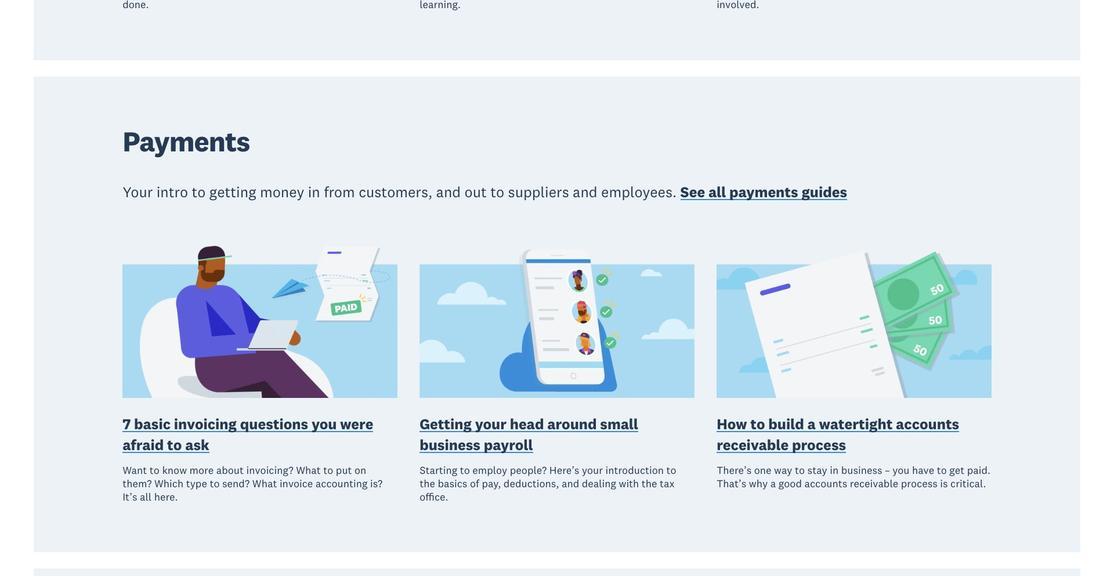 Task type: locate. For each thing, give the bounding box(es) containing it.
2 the from the left
[[642, 477, 657, 490]]

business inside there's one way to stay in business – you have to get paid. that's why a good accounts receivable process is critical.
[[842, 464, 883, 477]]

process up stay
[[792, 436, 846, 455]]

0 horizontal spatial all
[[140, 490, 152, 504]]

0 vertical spatial in
[[308, 183, 320, 201]]

you
[[312, 415, 337, 434], [893, 464, 910, 477]]

the
[[420, 477, 435, 490], [642, 477, 657, 490]]

1 horizontal spatial accounts
[[896, 415, 960, 434]]

1 horizontal spatial you
[[893, 464, 910, 477]]

office.
[[420, 490, 448, 504]]

suppliers
[[508, 183, 569, 201]]

0 horizontal spatial business
[[420, 436, 481, 455]]

0 vertical spatial all
[[709, 183, 726, 201]]

out
[[465, 183, 487, 201]]

business down getting at bottom
[[420, 436, 481, 455]]

invoice
[[280, 477, 313, 490]]

1 horizontal spatial all
[[709, 183, 726, 201]]

a right why at the right bottom of page
[[771, 477, 776, 490]]

basic
[[134, 415, 171, 434]]

your intro to getting money in from customers, and out to suppliers and employees. see all payments guides
[[123, 183, 848, 201]]

build
[[769, 415, 804, 434]]

a
[[808, 415, 816, 434], [771, 477, 776, 490]]

all right it's
[[140, 490, 152, 504]]

and right suppliers
[[573, 183, 598, 201]]

the left tax at right bottom
[[642, 477, 657, 490]]

dealing
[[582, 477, 616, 490]]

business
[[420, 436, 481, 455], [842, 464, 883, 477]]

why
[[749, 477, 768, 490]]

and left dealing at the bottom
[[562, 477, 579, 490]]

0 vertical spatial business
[[420, 436, 481, 455]]

want to know more about invoicing? what to put on them? which type to send? what invoice accounting is? it's all here.
[[123, 464, 383, 504]]

1 horizontal spatial what
[[296, 464, 321, 477]]

receivable inside how to build a watertight accounts receivable process
[[717, 436, 789, 455]]

1 horizontal spatial business
[[842, 464, 883, 477]]

introduction
[[606, 464, 664, 477]]

1 horizontal spatial in
[[830, 464, 839, 477]]

all inside want to know more about invoicing? what to put on them? which type to send? what invoice accounting is? it's all here.
[[140, 490, 152, 504]]

what left put
[[296, 464, 321, 477]]

what right send? on the left bottom
[[252, 477, 277, 490]]

you left were
[[312, 415, 337, 434]]

and
[[436, 183, 461, 201], [573, 183, 598, 201], [562, 477, 579, 490]]

them?
[[123, 477, 152, 490]]

0 horizontal spatial receivable
[[717, 436, 789, 455]]

want
[[123, 464, 147, 477]]

your inside starting to employ people? here's your introduction to the basics of pay, deductions, and dealing with the tax office.
[[582, 464, 603, 477]]

people?
[[510, 464, 547, 477]]

know
[[162, 464, 187, 477]]

you inside there's one way to stay in business – you have to get paid. that's why a good accounts receivable process is critical.
[[893, 464, 910, 477]]

to right type in the bottom of the page
[[210, 477, 220, 490]]

1 vertical spatial a
[[771, 477, 776, 490]]

0 horizontal spatial accounts
[[805, 477, 848, 490]]

1 horizontal spatial process
[[901, 477, 938, 490]]

all
[[709, 183, 726, 201], [140, 490, 152, 504]]

all right see
[[709, 183, 726, 201]]

around
[[547, 415, 597, 434]]

send?
[[222, 477, 250, 490]]

about
[[216, 464, 244, 477]]

1 vertical spatial receivable
[[850, 477, 899, 490]]

0 vertical spatial a
[[808, 415, 816, 434]]

to left ask
[[167, 436, 182, 455]]

guides
[[802, 183, 848, 201]]

0 horizontal spatial what
[[252, 477, 277, 490]]

from
[[324, 183, 355, 201]]

the left basics at left bottom
[[420, 477, 435, 490]]

how
[[717, 415, 747, 434]]

you right –
[[893, 464, 910, 477]]

1 horizontal spatial your
[[582, 464, 603, 477]]

0 horizontal spatial a
[[771, 477, 776, 490]]

in right stay
[[830, 464, 839, 477]]

0 horizontal spatial you
[[312, 415, 337, 434]]

your
[[475, 415, 507, 434], [582, 464, 603, 477]]

1 horizontal spatial the
[[642, 477, 657, 490]]

to right want
[[150, 464, 160, 477]]

intro
[[157, 183, 188, 201]]

accounts right the good
[[805, 477, 848, 490]]

invoicing?
[[246, 464, 294, 477]]

1 vertical spatial in
[[830, 464, 839, 477]]

in inside there's one way to stay in business – you have to get paid. that's why a good accounts receivable process is critical.
[[830, 464, 839, 477]]

how to build a watertight accounts receivable process link
[[717, 415, 992, 457]]

how to build a watertight accounts receivable process
[[717, 415, 960, 455]]

receivable up one
[[717, 436, 789, 455]]

process inside how to build a watertight accounts receivable process
[[792, 436, 846, 455]]

way
[[774, 464, 793, 477]]

a inside there's one way to stay in business – you have to get paid. that's why a good accounts receivable process is critical.
[[771, 477, 776, 490]]

getting your head around small business payroll
[[420, 415, 639, 455]]

receivable
[[717, 436, 789, 455], [850, 477, 899, 490]]

1 vertical spatial you
[[893, 464, 910, 477]]

to
[[192, 183, 206, 201], [491, 183, 505, 201], [751, 415, 765, 434], [167, 436, 182, 455], [150, 464, 160, 477], [323, 464, 333, 477], [460, 464, 470, 477], [667, 464, 677, 477], [795, 464, 805, 477], [937, 464, 947, 477], [210, 477, 220, 490]]

1 horizontal spatial receivable
[[850, 477, 899, 490]]

getting your head around small business payroll link
[[420, 415, 695, 457]]

accounts up have
[[896, 415, 960, 434]]

receivable left have
[[850, 477, 899, 490]]

put
[[336, 464, 352, 477]]

business left –
[[842, 464, 883, 477]]

deductions,
[[504, 477, 559, 490]]

a right 'build' at the bottom
[[808, 415, 816, 434]]

pay,
[[482, 477, 501, 490]]

1 vertical spatial process
[[901, 477, 938, 490]]

0 vertical spatial process
[[792, 436, 846, 455]]

process
[[792, 436, 846, 455], [901, 477, 938, 490]]

getting
[[420, 415, 472, 434]]

to right 'out'
[[491, 183, 505, 201]]

0 horizontal spatial process
[[792, 436, 846, 455]]

in for stay
[[830, 464, 839, 477]]

1 vertical spatial all
[[140, 490, 152, 504]]

1 vertical spatial business
[[842, 464, 883, 477]]

have
[[913, 464, 935, 477]]

0 vertical spatial receivable
[[717, 436, 789, 455]]

what
[[296, 464, 321, 477], [252, 477, 277, 490]]

process left is
[[901, 477, 938, 490]]

and left 'out'
[[436, 183, 461, 201]]

is?
[[370, 477, 383, 490]]

in
[[308, 183, 320, 201], [830, 464, 839, 477]]

1 vertical spatial your
[[582, 464, 603, 477]]

your right here's
[[582, 464, 603, 477]]

1 horizontal spatial a
[[808, 415, 816, 434]]

to inside 7 basic invoicing questions you were afraid to ask
[[167, 436, 182, 455]]

accounts
[[896, 415, 960, 434], [805, 477, 848, 490]]

your up payroll
[[475, 415, 507, 434]]

that's
[[717, 477, 747, 490]]

0 vertical spatial your
[[475, 415, 507, 434]]

in left from at the top left
[[308, 183, 320, 201]]

stay
[[808, 464, 828, 477]]

to right how
[[751, 415, 765, 434]]

0 horizontal spatial your
[[475, 415, 507, 434]]

employ
[[473, 464, 507, 477]]

0 vertical spatial you
[[312, 415, 337, 434]]

1 vertical spatial accounts
[[805, 477, 848, 490]]

0 vertical spatial accounts
[[896, 415, 960, 434]]

0 horizontal spatial the
[[420, 477, 435, 490]]

more
[[190, 464, 214, 477]]

accounting
[[316, 477, 368, 490]]

0 horizontal spatial in
[[308, 183, 320, 201]]



Task type: vqa. For each thing, say whether or not it's contained in the screenshot.


Task type: describe. For each thing, give the bounding box(es) containing it.
there's one way to stay in business – you have to get paid. that's why a good accounts receivable process is critical.
[[717, 464, 991, 490]]

to inside how to build a watertight accounts receivable process
[[751, 415, 765, 434]]

here.
[[154, 490, 178, 504]]

accounts inside there's one way to stay in business – you have to get paid. that's why a good accounts receivable process is critical.
[[805, 477, 848, 490]]

ask
[[185, 436, 209, 455]]

getting
[[209, 183, 256, 201]]

basics
[[438, 477, 467, 490]]

to right intro
[[192, 183, 206, 201]]

to right way
[[795, 464, 805, 477]]

watertight
[[819, 415, 893, 434]]

you inside 7 basic invoicing questions you were afraid to ask
[[312, 415, 337, 434]]

accounts inside how to build a watertight accounts receivable process
[[896, 415, 960, 434]]

starting to employ people? here's your introduction to the basics of pay, deductions, and dealing with the tax office.
[[420, 464, 677, 504]]

see
[[681, 183, 705, 201]]

money
[[260, 183, 304, 201]]

employees.
[[601, 183, 677, 201]]

7 basic invoicing questions you were afraid to ask
[[123, 415, 373, 455]]

starting
[[420, 464, 457, 477]]

were
[[340, 415, 373, 434]]

1 the from the left
[[420, 477, 435, 490]]

questions
[[240, 415, 308, 434]]

payments
[[730, 183, 799, 201]]

7 basic invoicing questions you were afraid to ask link
[[123, 415, 398, 457]]

customers,
[[359, 183, 433, 201]]

afraid
[[123, 436, 164, 455]]

it's
[[123, 490, 137, 504]]

to left put
[[323, 464, 333, 477]]

here's
[[550, 464, 580, 477]]

there's
[[717, 464, 752, 477]]

with
[[619, 477, 639, 490]]

and inside starting to employ people? here's your introduction to the basics of pay, deductions, and dealing with the tax office.
[[562, 477, 579, 490]]

which
[[154, 477, 184, 490]]

process inside there's one way to stay in business – you have to get paid. that's why a good accounts receivable process is critical.
[[901, 477, 938, 490]]

of
[[470, 477, 479, 490]]

a inside how to build a watertight accounts receivable process
[[808, 415, 816, 434]]

on
[[355, 464, 367, 477]]

in for money
[[308, 183, 320, 201]]

7
[[123, 415, 131, 434]]

to left 'of'
[[460, 464, 470, 477]]

to left get
[[937, 464, 947, 477]]

small
[[600, 415, 639, 434]]

see all payments guides link
[[681, 183, 848, 204]]

payments
[[123, 123, 250, 159]]

your
[[123, 183, 153, 201]]

type
[[186, 477, 207, 490]]

–
[[885, 464, 890, 477]]

is
[[941, 477, 948, 490]]

critical.
[[951, 477, 987, 490]]

payroll
[[484, 436, 533, 455]]

good
[[779, 477, 802, 490]]

business inside getting your head around small business payroll
[[420, 436, 481, 455]]

get
[[950, 464, 965, 477]]

receivable inside there's one way to stay in business – you have to get paid. that's why a good accounts receivable process is critical.
[[850, 477, 899, 490]]

invoicing
[[174, 415, 237, 434]]

your inside getting your head around small business payroll
[[475, 415, 507, 434]]

head
[[510, 415, 544, 434]]

one
[[754, 464, 772, 477]]

tax
[[660, 477, 675, 490]]

paid.
[[967, 464, 991, 477]]

to right introduction
[[667, 464, 677, 477]]



